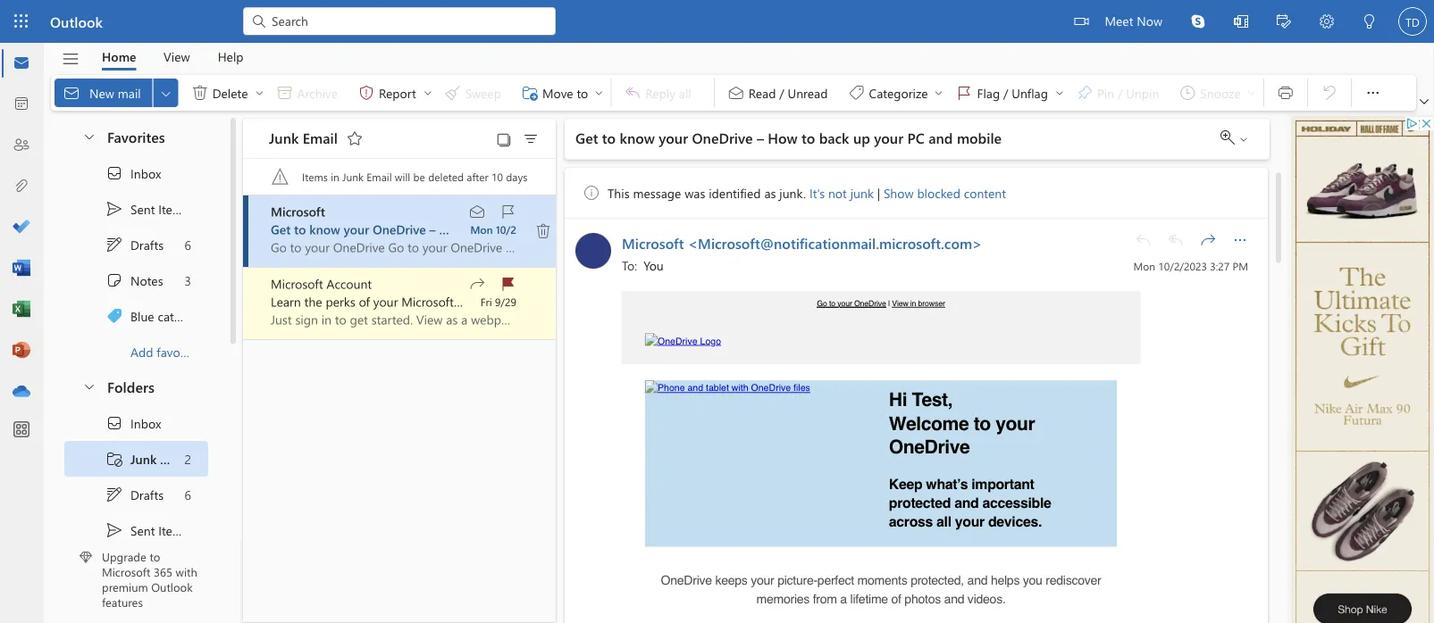 Task type: vqa. For each thing, say whether or not it's contained in the screenshot.

no



Task type: describe. For each thing, give the bounding box(es) containing it.

[[1191, 14, 1206, 29]]

get inside the message list list box
[[271, 221, 291, 238]]

to: you
[[622, 257, 664, 273]]

 report 
[[357, 84, 433, 102]]

 for  popup button
[[1232, 231, 1249, 249]]

will
[[395, 170, 410, 184]]

 drafts for 
[[105, 236, 164, 254]]

favorites tree item
[[64, 120, 208, 156]]


[[1277, 14, 1291, 29]]

excel image
[[13, 301, 30, 319]]


[[346, 130, 364, 147]]

view button
[[150, 43, 203, 71]]

help button
[[204, 43, 257, 71]]

2  from the top
[[105, 522, 123, 540]]

td image
[[1399, 7, 1427, 36]]

learn the perks of your microsoft account
[[271, 294, 501, 310]]

you
[[644, 257, 664, 273]]

to do image
[[13, 219, 30, 237]]

microsoft image
[[576, 233, 611, 269]]

keeps
[[715, 573, 748, 588]]

microsoft inside upgrade to microsoft 365 with premium outlook features
[[102, 565, 151, 580]]

message list section
[[243, 114, 644, 623]]

 button
[[153, 79, 178, 107]]

the
[[304, 294, 322, 310]]

test,
[[912, 389, 953, 411]]

and inside the message list list box
[[580, 221, 601, 238]]

account
[[457, 294, 501, 310]]

hi test, welcome to your onedrive
[[889, 389, 1035, 458]]

devices.
[[988, 514, 1042, 530]]

 for 
[[105, 164, 123, 182]]

m button
[[576, 233, 611, 269]]

m
[[588, 243, 599, 259]]

 read / unread
[[727, 84, 828, 102]]


[[1320, 14, 1334, 29]]

0 vertical spatial back
[[819, 128, 849, 148]]

 button for 
[[421, 79, 435, 107]]

microsoft left account
[[402, 294, 454, 310]]

word image
[[13, 260, 30, 278]]

your inside keep what's important protected and accessible across all your devices.
[[955, 514, 985, 530]]

1 horizontal spatial up
[[853, 128, 870, 148]]

inbox for 
[[130, 165, 161, 182]]

to inside upgrade to microsoft 365 with premium outlook features
[[150, 550, 160, 565]]

powerpoint image
[[13, 342, 30, 360]]

 inside the message list list box
[[468, 275, 486, 293]]

0 vertical spatial know
[[620, 128, 655, 148]]

 tree item
[[64, 263, 208, 299]]

onedrive keeps your picture-perfect moments protected, and helps you rediscover memories from a lifetime of photos and videos.
[[661, 573, 1101, 607]]

 button
[[1356, 75, 1391, 111]]

 button
[[1263, 0, 1306, 45]]

onedrive inside onedrive keeps your picture-perfect moments protected, and helps you rediscover memories from a lifetime of photos and videos.
[[661, 573, 712, 588]]

 categorize 
[[848, 84, 944, 102]]

your up account
[[344, 221, 369, 238]]

protected,
[[911, 573, 964, 588]]

of inside the message list list box
[[359, 294, 370, 310]]

premium features image
[[80, 552, 92, 564]]

perfect
[[818, 573, 854, 588]]

 button
[[1177, 0, 1220, 43]]

folders
[[107, 377, 154, 396]]

 button
[[467, 201, 488, 223]]

people image
[[13, 137, 30, 155]]

favorites tree
[[64, 113, 208, 370]]

new
[[89, 84, 114, 101]]

 move to 
[[521, 84, 604, 102]]

3
[[185, 272, 191, 289]]

a
[[840, 592, 847, 607]]


[[500, 275, 517, 293]]

– inside the message list list box
[[429, 221, 436, 238]]


[[1075, 14, 1089, 29]]

from
[[813, 592, 837, 607]]

 button for favorites
[[73, 120, 104, 153]]

outlook banner
[[0, 0, 1434, 45]]

 tree item
[[64, 299, 208, 334]]

to up 'microsoft account'
[[294, 221, 306, 238]]

home
[[102, 48, 136, 65]]

browser
[[918, 300, 945, 309]]

to down the unread
[[802, 128, 815, 148]]

learn
[[271, 294, 301, 310]]


[[522, 130, 540, 148]]

 button
[[1417, 93, 1433, 111]]

 button
[[492, 126, 517, 151]]

categorize
[[869, 84, 928, 101]]


[[1234, 14, 1249, 29]]

6 for 
[[185, 237, 191, 253]]

 button
[[1349, 0, 1392, 45]]


[[105, 272, 123, 290]]

 tree item for 
[[64, 406, 208, 442]]

moments
[[858, 573, 908, 588]]


[[61, 50, 80, 68]]


[[250, 13, 268, 30]]

to inside hi test, welcome to your onedrive
[[974, 413, 991, 435]]

rediscover
[[1046, 573, 1101, 588]]

your inside hi test, welcome to your onedrive
[[996, 413, 1035, 435]]

6 for 
[[185, 487, 191, 503]]

 inside  report 
[[422, 88, 433, 98]]

and up videos.
[[968, 573, 988, 588]]

 drafts for 
[[105, 486, 164, 504]]

 button
[[53, 44, 88, 74]]

of inside onedrive keeps your picture-perfect moments protected, and helps you rediscover memories from a lifetime of photos and videos.
[[892, 592, 902, 607]]

protected
[[889, 495, 951, 511]]

mail image
[[13, 55, 30, 72]]

 search field
[[243, 0, 556, 40]]

up inside the message list list box
[[514, 221, 529, 238]]

 button
[[340, 124, 369, 153]]

email inside junk email 
[[303, 128, 338, 147]]

outlook inside banner
[[50, 12, 103, 31]]

 this message was identified as junk. it's not junk | show blocked content
[[583, 184, 1006, 202]]

junk inside junk email 
[[269, 128, 299, 147]]

junk.
[[780, 185, 806, 201]]

 button for 
[[253, 79, 267, 107]]

 new mail
[[63, 84, 141, 102]]

message list list box
[[243, 196, 644, 623]]

unread
[[788, 84, 828, 101]]

onedrive inside hi test, welcome to your onedrive
[[889, 437, 970, 458]]

microsoft for microsoft
[[271, 203, 325, 220]]

 for 
[[468, 203, 486, 221]]

sent inside favorites tree
[[130, 201, 155, 217]]

mon for mon 10/2/2023 3:27 pm
[[1134, 259, 1156, 273]]

protected and accessible heading
[[889, 475, 1117, 532]]

fri
[[481, 295, 492, 309]]

onedrive up "onedrive logo"
[[854, 300, 886, 309]]

get to know your onedrive – how to back up your pc and mobile inside the message list list box
[[271, 221, 644, 238]]


[[191, 84, 209, 102]]

 for  dropdown button
[[1365, 84, 1382, 102]]

mobile inside the message list list box
[[605, 221, 644, 238]]

onedrive up identified
[[692, 128, 753, 148]]

your inside onedrive keeps your picture-perfect moments protected, and helps you rediscover memories from a lifetime of photos and videos.
[[751, 573, 774, 588]]

junk email heading
[[269, 119, 369, 158]]

deleted
[[428, 170, 464, 184]]

what's
[[926, 476, 968, 493]]

meet now
[[1105, 12, 1163, 29]]

0 vertical spatial –
[[757, 128, 764, 148]]

 tree item for 
[[64, 156, 208, 191]]

 button
[[1226, 226, 1255, 255]]

show
[[884, 185, 914, 201]]

all
[[937, 514, 952, 530]]

this
[[608, 185, 630, 201]]

account
[[327, 276, 372, 292]]

microsoft <microsoft@notificationmail.microsoft.com>
[[622, 233, 982, 252]]

 inbox for 
[[105, 415, 161, 433]]

3:27
[[1210, 259, 1230, 273]]

 inside favorites tree item
[[82, 129, 97, 143]]

helps
[[991, 573, 1020, 588]]

meet
[[1105, 12, 1134, 29]]

 tree item
[[64, 442, 208, 477]]

2
[[185, 451, 191, 468]]

0 vertical spatial mobile
[[957, 128, 1002, 148]]

hi test, application
[[0, 0, 1434, 624]]


[[1277, 84, 1295, 102]]



Task type: locate. For each thing, give the bounding box(es) containing it.
0 horizontal spatial mobile
[[605, 221, 644, 238]]


[[1221, 130, 1235, 145]]

files image
[[13, 178, 30, 196]]

videos.
[[968, 592, 1006, 607]]

0 horizontal spatial in
[[331, 170, 339, 184]]

1 vertical spatial 
[[468, 203, 486, 221]]

0 horizontal spatial email
[[160, 451, 191, 468]]

microsoft for microsoft <microsoft@notificationmail.microsoft.com>
[[622, 233, 684, 252]]

1 / from the left
[[780, 84, 784, 101]]

1  from the top
[[105, 200, 123, 218]]

1 vertical spatial drafts
[[130, 487, 164, 503]]

1  tree item from the top
[[64, 227, 208, 263]]

1 vertical spatial 
[[500, 203, 517, 221]]

 left the 'read'
[[727, 84, 745, 102]]

to right go
[[829, 300, 836, 309]]

 button inside favorites tree item
[[73, 120, 104, 153]]

onedrive left keeps
[[661, 573, 712, 588]]

 tree item
[[64, 156, 208, 191], [64, 406, 208, 442]]

0 vertical spatial junk
[[269, 128, 299, 147]]

0 horizontal spatial of
[[359, 294, 370, 310]]

1 horizontal spatial 
[[1365, 84, 1382, 102]]

how inside the message list list box
[[439, 221, 465, 238]]

0 horizontal spatial get
[[271, 221, 291, 238]]

to up this
[[602, 128, 616, 148]]

 for  flag / unflag 
[[956, 84, 974, 102]]

1 vertical spatial 
[[1232, 231, 1249, 249]]

junk inside  junk email 2
[[130, 451, 157, 468]]

mon for mon 10/2
[[470, 223, 493, 237]]

more apps image
[[13, 422, 30, 440]]

junk
[[269, 128, 299, 147], [342, 170, 364, 184], [130, 451, 157, 468]]

 tree item down folders
[[64, 406, 208, 442]]

0 horizontal spatial |
[[877, 185, 880, 201]]

read
[[749, 84, 776, 101]]

your right 10/2
[[532, 221, 558, 238]]


[[583, 184, 601, 202]]

in down junk email heading
[[331, 170, 339, 184]]

 button right report
[[421, 79, 435, 107]]

0 vertical spatial items
[[302, 170, 328, 184]]

1 vertical spatial 6
[[185, 487, 191, 503]]

 button for folders
[[73, 370, 104, 403]]

1 horizontal spatial junk
[[269, 128, 299, 147]]

 button
[[253, 79, 267, 107], [421, 79, 435, 107], [1053, 79, 1067, 107]]

inbox up  junk email 2
[[130, 415, 161, 432]]

0 horizontal spatial outlook
[[50, 12, 103, 31]]

0 horizontal spatial how
[[439, 221, 465, 238]]

view up  popup button
[[164, 48, 190, 65]]

0 vertical spatial how
[[768, 128, 798, 148]]

0 vertical spatial in
[[331, 170, 339, 184]]

fri 9/29
[[481, 295, 517, 309]]

 inside tags group
[[956, 84, 974, 102]]

onedrive image
[[13, 383, 30, 401]]

know up 'microsoft account'
[[309, 221, 340, 238]]

and inside keep what's important protected and accessible across all your devices.
[[955, 495, 979, 511]]

2 vertical spatial email
[[160, 451, 191, 468]]

0 vertical spatial 
[[1199, 231, 1217, 249]]


[[105, 236, 123, 254], [105, 486, 123, 504]]

know up this
[[620, 128, 655, 148]]

calendar image
[[13, 96, 30, 114]]

1 vertical spatial  drafts
[[105, 486, 164, 504]]

1 vertical spatial get
[[271, 221, 291, 238]]

1  inbox from the top
[[105, 164, 161, 182]]

 right 
[[1239, 134, 1249, 145]]

tab list
[[88, 43, 257, 71]]

1 horizontal spatial in
[[911, 300, 916, 309]]

| left view in browser link on the right top
[[888, 300, 890, 309]]

1 horizontal spatial mobile
[[957, 128, 1002, 148]]

 left flag
[[956, 84, 974, 102]]

to right the welcome
[[974, 413, 991, 435]]

to right upgrade
[[150, 550, 160, 565]]

1  sent items from the top
[[105, 200, 189, 218]]

drafts up notes
[[130, 237, 164, 253]]

0 horizontal spatial –
[[429, 221, 436, 238]]

| inside  this message was identified as junk. it's not junk | show blocked content
[[877, 185, 880, 201]]

0 vertical spatial drafts
[[130, 237, 164, 253]]


[[159, 86, 173, 100], [254, 88, 265, 98], [422, 88, 433, 98], [594, 88, 604, 98], [934, 88, 944, 98], [1055, 88, 1065, 98], [82, 129, 97, 143], [1239, 134, 1249, 145], [82, 379, 97, 394]]

onedrive down the welcome
[[889, 437, 970, 458]]

 up 
[[105, 415, 123, 433]]

email right 
[[160, 451, 191, 468]]

1 horizontal spatial get
[[576, 128, 598, 148]]

inbox for 
[[130, 415, 161, 432]]

phone and tablet with onedrive files image
[[645, 381, 810, 397]]

0 vertical spatial inbox
[[130, 165, 161, 182]]

 inside  flag / unflag 
[[1055, 88, 1065, 98]]

1 horizontal spatial email
[[303, 128, 338, 147]]

 drafts inside favorites tree
[[105, 236, 164, 254]]

items up 365 at the bottom left of the page
[[158, 523, 189, 539]]

 button
[[498, 201, 517, 223]]

mon
[[470, 223, 493, 237], [1134, 259, 1156, 273]]

 inbox
[[105, 164, 161, 182], [105, 415, 161, 433]]

2 vertical spatial items
[[158, 523, 189, 539]]

go to your onedrive link
[[817, 300, 886, 309]]

 button
[[1194, 226, 1223, 255]]

0 horizontal spatial 
[[1232, 231, 1249, 249]]

1 horizontal spatial how
[[768, 128, 798, 148]]

2 / from the left
[[1004, 84, 1009, 101]]

your up memories
[[751, 573, 774, 588]]

 left the  popup button
[[1365, 84, 1382, 102]]

view
[[164, 48, 190, 65], [892, 300, 909, 309]]

keep
[[889, 476, 923, 493]]


[[1420, 97, 1429, 106]]


[[848, 84, 866, 102]]

1 vertical spatial 
[[105, 486, 123, 504]]

2  tree item from the top
[[64, 477, 208, 513]]

left-rail-appbar navigation
[[4, 43, 39, 413]]

how down the  read / unread
[[768, 128, 798, 148]]

photos
[[905, 592, 941, 607]]

0 vertical spatial outlook
[[50, 12, 103, 31]]

1 vertical spatial know
[[309, 221, 340, 238]]

 button for 
[[1053, 79, 1067, 107]]

2 horizontal spatial email
[[367, 170, 392, 184]]

/ right flag
[[1004, 84, 1009, 101]]

 for 
[[105, 236, 123, 254]]

to right move
[[577, 84, 588, 101]]

junk down the  button
[[342, 170, 364, 184]]

 tree item for 
[[64, 227, 208, 263]]

 sent items
[[105, 200, 189, 218], [105, 522, 189, 540]]

content
[[964, 185, 1006, 201]]

0 horizontal spatial view
[[164, 48, 190, 65]]

tags group
[[718, 75, 1260, 111]]

1 inbox from the top
[[130, 165, 161, 182]]

1 6 from the top
[[185, 237, 191, 253]]

3  button from the left
[[1053, 79, 1067, 107]]

 sent items up upgrade
[[105, 522, 189, 540]]

1 vertical spatial up
[[514, 221, 529, 238]]

sent up upgrade
[[130, 523, 155, 539]]

0 horizontal spatial mon
[[470, 223, 493, 237]]

6 inside favorites tree
[[185, 237, 191, 253]]

0 vertical spatial email
[[303, 128, 338, 147]]

 inside " "
[[1239, 134, 1249, 145]]

your up important
[[996, 413, 1035, 435]]

1 vertical spatial sent
[[130, 523, 155, 539]]

None text field
[[622, 254, 1121, 275]]


[[1365, 84, 1382, 102], [1232, 231, 1249, 249]]

2 vertical spatial junk
[[130, 451, 157, 468]]

– left  button
[[429, 221, 436, 238]]

1  button from the left
[[253, 79, 267, 107]]

items in junk email will be deleted after 10 days
[[302, 170, 528, 184]]

in inside message list section
[[331, 170, 339, 184]]

0 vertical spatial 
[[727, 84, 745, 102]]

0 vertical spatial of
[[359, 294, 370, 310]]

email inside  junk email 2
[[160, 451, 191, 468]]

 up ""
[[105, 236, 123, 254]]

in left browser on the right top of the page
[[911, 300, 916, 309]]

outlook link
[[50, 0, 103, 43]]

 inside the  delete 
[[254, 88, 265, 98]]

as
[[765, 185, 776, 201]]

1  tree item from the top
[[64, 156, 208, 191]]

0 vertical spatial get to know your onedrive – how to back up your pc and mobile
[[576, 128, 1002, 148]]


[[105, 164, 123, 182], [105, 415, 123, 433]]


[[956, 84, 974, 102], [500, 203, 517, 221]]

 blue category
[[105, 307, 206, 325]]

0 horizontal spatial /
[[780, 84, 784, 101]]

0 horizontal spatial 
[[468, 203, 486, 221]]

up down  on the top of page
[[853, 128, 870, 148]]

0 vertical spatial  tree item
[[64, 191, 208, 227]]

 notes
[[105, 272, 163, 290]]

drafts inside favorites tree
[[130, 237, 164, 253]]


[[105, 307, 123, 325]]

welcome
[[889, 413, 969, 435]]

 inside tags group
[[727, 84, 745, 102]]

 tree item
[[64, 191, 208, 227], [64, 513, 208, 549]]

0 horizontal spatial 
[[468, 275, 486, 293]]

0 vertical spatial  sent items
[[105, 200, 189, 218]]

back down 10
[[484, 221, 510, 238]]

pm
[[1233, 259, 1249, 273]]

of down moments
[[892, 592, 902, 607]]

go to your onedrive | view in browser
[[817, 300, 945, 309]]

microsoft for microsoft account
[[271, 276, 323, 292]]

2 inbox from the top
[[130, 415, 161, 432]]

 
[[1221, 130, 1249, 145]]

 inbox inside favorites tree
[[105, 164, 161, 182]]

 inside favorites tree
[[105, 164, 123, 182]]

0 horizontal spatial 
[[500, 203, 517, 221]]

onedrive logo image
[[645, 334, 1117, 349]]

tab list inside hi test, application
[[88, 43, 257, 71]]

up right  button
[[514, 221, 529, 238]]

get down  move to 
[[576, 128, 598, 148]]

 left folders
[[82, 379, 97, 394]]

 inbox for 
[[105, 164, 161, 182]]

email
[[303, 128, 338, 147], [367, 170, 392, 184], [160, 451, 191, 468]]

1 vertical spatial  tree item
[[64, 406, 208, 442]]

 right move
[[594, 88, 604, 98]]

2 6 from the top
[[185, 487, 191, 503]]

your right 'perks'
[[373, 294, 398, 310]]

view left browser on the right top of the page
[[892, 300, 909, 309]]

with
[[176, 565, 197, 580]]

know inside the message list list box
[[309, 221, 340, 238]]

1 horizontal spatial of
[[892, 592, 902, 607]]

message
[[633, 185, 681, 201]]

 inside favorites tree
[[105, 200, 123, 218]]

0 vertical spatial  button
[[73, 120, 104, 153]]

tree
[[64, 406, 208, 624]]

1 horizontal spatial |
[[888, 300, 890, 309]]

 button right delete
[[253, 79, 267, 107]]

2  tree item from the top
[[64, 406, 208, 442]]

 tree item for 
[[64, 477, 208, 513]]

to
[[577, 84, 588, 101], [602, 128, 616, 148], [802, 128, 815, 148], [294, 221, 306, 238], [469, 221, 481, 238], [829, 300, 836, 309], [974, 413, 991, 435], [150, 550, 160, 565]]

and down protected,
[[944, 592, 965, 607]]

 inside  dropdown button
[[1365, 84, 1382, 102]]

to:
[[622, 257, 637, 273]]

0 horizontal spatial know
[[309, 221, 340, 238]]

 drafts down the  tree item
[[105, 486, 164, 504]]

0 vertical spatial  tree item
[[64, 227, 208, 263]]

identified
[[709, 185, 761, 201]]

tab list containing home
[[88, 43, 257, 71]]

to left 10/2
[[469, 221, 481, 238]]

 for 
[[500, 203, 517, 221]]

email left will
[[367, 170, 392, 184]]

1 vertical spatial |
[[888, 300, 890, 309]]

 inside popup button
[[159, 86, 173, 100]]

 tree item down  junk email 2
[[64, 477, 208, 513]]


[[521, 84, 539, 102]]

1 horizontal spatial know
[[620, 128, 655, 148]]

Search for email, meetings, files and more. field
[[270, 11, 545, 30]]

 inside button
[[500, 203, 517, 221]]

/ for 
[[1004, 84, 1009, 101]]

2  from the top
[[105, 415, 123, 433]]

 button left folders
[[73, 370, 104, 403]]

your up message
[[659, 128, 688, 148]]

back down  on the top of page
[[819, 128, 849, 148]]

/ inside the  read / unread
[[780, 84, 784, 101]]

0 vertical spatial  drafts
[[105, 236, 164, 254]]

 button right unflag
[[1053, 79, 1067, 107]]

1 vertical spatial of
[[892, 592, 902, 607]]

outlook inside upgrade to microsoft 365 with premium outlook features
[[151, 580, 193, 595]]

not
[[828, 185, 847, 201]]

 inbox down favorites tree item
[[105, 164, 161, 182]]

keep what's important protected and accessible across all your devices.
[[889, 476, 1052, 530]]

1 vertical spatial items
[[158, 201, 189, 217]]

 drafts up ' notes'
[[105, 236, 164, 254]]

0 vertical spatial 
[[1365, 84, 1382, 102]]

/ for 
[[780, 84, 784, 101]]

sent up notes
[[130, 201, 155, 217]]

 tree item down favorites tree item
[[64, 191, 208, 227]]

 for 
[[105, 415, 123, 433]]

1  button from the top
[[73, 120, 104, 153]]

1 vertical spatial get to know your onedrive – how to back up your pc and mobile
[[271, 221, 644, 238]]

0 vertical spatial  inbox
[[105, 164, 161, 182]]

1  from the top
[[105, 164, 123, 182]]

get to know your onedrive – how to back up your pc and mobile down deleted
[[271, 221, 644, 238]]

1  drafts from the top
[[105, 236, 164, 254]]

items up 3
[[158, 201, 189, 217]]

none text field inside hi test, application
[[622, 254, 1121, 275]]

tree containing 
[[64, 406, 208, 624]]

and up blocked
[[929, 128, 953, 148]]

1  tree item from the top
[[64, 191, 208, 227]]

 right categorize
[[934, 88, 944, 98]]

know
[[620, 128, 655, 148], [309, 221, 340, 238]]

2 drafts from the top
[[130, 487, 164, 503]]

 inbox down folders "tree item"
[[105, 415, 161, 433]]

drafts down  junk email 2
[[130, 487, 164, 503]]

inbox inside favorites tree
[[130, 165, 161, 182]]

hi test, heading
[[889, 389, 1117, 460]]

days
[[506, 170, 528, 184]]

2 horizontal spatial  button
[[1053, 79, 1067, 107]]

favorite
[[157, 344, 198, 360]]

1 horizontal spatial /
[[1004, 84, 1009, 101]]

and up m at the top of page
[[580, 221, 601, 238]]

1 vertical spatial 
[[105, 522, 123, 540]]

1 vertical spatial  button
[[73, 370, 104, 403]]

 inside favorites tree
[[105, 236, 123, 254]]

report
[[379, 84, 416, 101]]

1 horizontal spatial 
[[1199, 231, 1217, 249]]

0 vertical spatial 
[[956, 84, 974, 102]]

1 vertical spatial 
[[105, 415, 123, 433]]

1 horizontal spatial pc
[[908, 128, 925, 148]]

2  inbox from the top
[[105, 415, 161, 433]]

6 down '2'
[[185, 487, 191, 503]]

upgrade to microsoft 365 with premium outlook features
[[102, 550, 197, 611]]

your right go
[[838, 300, 852, 309]]

2  sent items from the top
[[105, 522, 189, 540]]

drafts for 
[[130, 487, 164, 503]]


[[272, 168, 290, 186]]

 up upgrade
[[105, 522, 123, 540]]

view in browser link
[[892, 300, 945, 309]]

microsoft up learn
[[271, 276, 323, 292]]

/ inside  flag / unflag 
[[1004, 84, 1009, 101]]

1 horizontal spatial back
[[819, 128, 849, 148]]

folders tree item
[[64, 370, 208, 406]]

junk up 
[[269, 128, 299, 147]]

2  button from the left
[[421, 79, 435, 107]]

<microsoft@notificationmail.microsoft.com>
[[688, 233, 982, 252]]

move
[[542, 84, 573, 101]]

1 vertical spatial junk
[[342, 170, 364, 184]]

 left 
[[159, 86, 173, 100]]

0 vertical spatial pc
[[908, 128, 925, 148]]

memories
[[757, 592, 810, 607]]

 inside  categorize 
[[934, 88, 944, 98]]

add favorite tree item
[[64, 334, 208, 370]]

 delete 
[[191, 84, 265, 102]]

1 vertical spatial  inbox
[[105, 415, 161, 433]]

 down favorites tree item
[[105, 164, 123, 182]]

move & delete group
[[55, 75, 607, 111]]

after
[[467, 170, 489, 184]]

 inside button
[[468, 203, 486, 221]]

 drafts
[[105, 236, 164, 254], [105, 486, 164, 504]]

2 horizontal spatial junk
[[342, 170, 364, 184]]

help
[[218, 48, 244, 65]]

microsoft down 
[[271, 203, 325, 220]]

items inside favorites tree
[[158, 201, 189, 217]]

 tree item
[[64, 227, 208, 263], [64, 477, 208, 513]]

 right report
[[422, 88, 433, 98]]

2  drafts from the top
[[105, 486, 164, 504]]

0 vertical spatial  tree item
[[64, 156, 208, 191]]

2  tree item from the top
[[64, 513, 208, 549]]

onedrive down will
[[373, 221, 426, 238]]

 tree item up ' notes'
[[64, 227, 208, 263]]

1 sent from the top
[[130, 201, 155, 217]]

how
[[768, 128, 798, 148], [439, 221, 465, 238]]

 for  read / unread
[[727, 84, 745, 102]]

 sent items inside favorites tree
[[105, 200, 189, 218]]

back inside the message list list box
[[484, 221, 510, 238]]

important
[[972, 476, 1034, 493]]

email left 
[[303, 128, 338, 147]]

microsoft up the 'features'
[[102, 565, 151, 580]]

6 up 3
[[185, 237, 191, 253]]

onedrive inside the message list list box
[[373, 221, 426, 238]]

 for 
[[105, 486, 123, 504]]

inbox down favorites tree item
[[130, 165, 161, 182]]

1 horizontal spatial view
[[892, 300, 909, 309]]

6
[[185, 237, 191, 253], [185, 487, 191, 503]]

sent
[[130, 201, 155, 217], [130, 523, 155, 539]]

 inside  move to 
[[594, 88, 604, 98]]

 tree item up upgrade
[[64, 513, 208, 549]]

pc
[[908, 128, 925, 148], [561, 221, 576, 238]]

across
[[889, 514, 933, 530]]

 up 10/2
[[500, 203, 517, 221]]

 right delete
[[254, 88, 265, 98]]

 sent items up notes
[[105, 200, 189, 218]]

 inside  popup button
[[1232, 231, 1249, 249]]

0 vertical spatial get
[[576, 128, 598, 148]]

365
[[154, 565, 172, 580]]

junk right 
[[130, 451, 157, 468]]

1 drafts from the top
[[130, 237, 164, 253]]

microsoft
[[271, 203, 325, 220], [622, 233, 684, 252], [271, 276, 323, 292], [402, 294, 454, 310], [102, 565, 151, 580]]

drafts for 
[[130, 237, 164, 253]]

0 horizontal spatial  button
[[253, 79, 267, 107]]

 up mon 10/2
[[468, 203, 486, 221]]

 inside folders "tree item"
[[82, 379, 97, 394]]

to inside  move to 
[[577, 84, 588, 101]]

1 vertical spatial view
[[892, 300, 909, 309]]

2  button from the top
[[73, 370, 104, 403]]

 button inside folders "tree item"
[[73, 370, 104, 403]]

1  from the top
[[105, 236, 123, 254]]


[[496, 132, 512, 148]]

mon left 10/2
[[470, 223, 493, 237]]


[[1363, 14, 1377, 29]]

be
[[413, 170, 425, 184]]

 flag / unflag 
[[956, 84, 1065, 102]]


[[357, 84, 375, 102]]

 up pm
[[1232, 231, 1249, 249]]

1 horizontal spatial outlook
[[151, 580, 193, 595]]

items inside message list section
[[302, 170, 328, 184]]

mobile down tags group
[[957, 128, 1002, 148]]

 button inside tags group
[[1053, 79, 1067, 107]]

your down  categorize 
[[874, 128, 904, 148]]

1 horizontal spatial 
[[727, 84, 745, 102]]

0 vertical spatial 6
[[185, 237, 191, 253]]

0 vertical spatial up
[[853, 128, 870, 148]]

unflag
[[1012, 84, 1048, 101]]

1 vertical spatial in
[[911, 300, 916, 309]]

of down account
[[359, 294, 370, 310]]

1 vertical spatial inbox
[[130, 415, 161, 432]]

1 vertical spatial –
[[429, 221, 436, 238]]

–
[[757, 128, 764, 148], [429, 221, 436, 238]]

mobile
[[957, 128, 1002, 148], [605, 221, 644, 238]]

 up the 3:27
[[1199, 231, 1217, 249]]

10/2/2023
[[1159, 259, 1207, 273]]

1 vertical spatial outlook
[[151, 580, 193, 595]]

none text field containing to:
[[622, 254, 1121, 275]]

favorites
[[107, 127, 165, 146]]

you
[[1023, 573, 1043, 588]]

0 vertical spatial mon
[[470, 223, 493, 237]]

mon inside the message list list box
[[470, 223, 493, 237]]

get to know your onedrive – how to back up your pc and mobile down the  read / unread
[[576, 128, 1002, 148]]

pc inside the message list list box
[[561, 221, 576, 238]]

2  from the top
[[105, 486, 123, 504]]

microsoft up you
[[622, 233, 684, 252]]

view inside button
[[164, 48, 190, 65]]

 tree item down favorites
[[64, 156, 208, 191]]

 inside button
[[1199, 231, 1217, 249]]

1 horizontal spatial  button
[[421, 79, 435, 107]]

go
[[817, 300, 827, 309]]

blue
[[130, 308, 154, 325]]

 down  new mail
[[82, 129, 97, 143]]

2 sent from the top
[[130, 523, 155, 539]]

0 vertical spatial 
[[105, 200, 123, 218]]

0 vertical spatial |
[[877, 185, 880, 201]]



